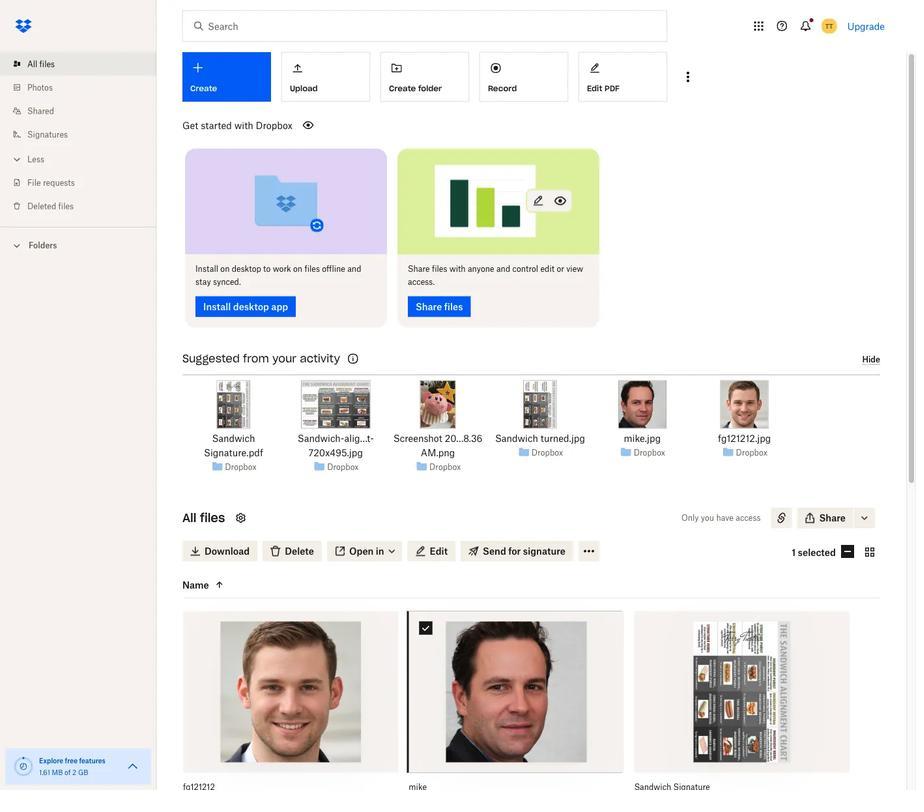 Task type: vqa. For each thing, say whether or not it's contained in the screenshot.
Rev.com,
no



Task type: describe. For each thing, give the bounding box(es) containing it.
folder
[[419, 83, 442, 93]]

file requests link
[[10, 171, 156, 194]]

/fg121212.jpg image
[[721, 380, 769, 429]]

get
[[183, 120, 198, 131]]

of
[[65, 768, 71, 776]]

selected
[[798, 547, 836, 558]]

anyone
[[468, 264, 495, 274]]

activity
[[300, 352, 340, 365]]

explore free features 1.61 mb of 2 gb
[[39, 757, 106, 776]]

screenshot 20…8.36 am.png link
[[391, 431, 485, 460]]

started
[[201, 120, 232, 131]]

delete button
[[263, 541, 322, 562]]

have
[[717, 513, 734, 523]]

file, mike.jpg row
[[409, 611, 624, 790]]

sandwich signature.pdf
[[204, 433, 263, 458]]

access.
[[408, 277, 435, 287]]

screenshot 20…8.36 am.png
[[394, 433, 483, 458]]

open
[[349, 546, 374, 557]]

stay
[[196, 277, 211, 287]]

hide button
[[863, 354, 881, 365]]

control
[[513, 264, 539, 274]]

mike.jpg
[[624, 433, 661, 444]]

sandwich turned.jpg link
[[495, 431, 585, 446]]

1 vertical spatial all
[[183, 510, 196, 525]]

folder settings image
[[233, 510, 249, 526]]

dropbox for screenshot 20…8.36 am.png
[[430, 462, 461, 472]]

all files list item
[[0, 52, 156, 76]]

2
[[72, 768, 76, 776]]

signature.pdf
[[204, 447, 263, 458]]

share for share files
[[416, 301, 442, 312]]

folders button
[[0, 235, 156, 255]]

gb
[[78, 768, 88, 776]]

dropbox link for mike.jpg
[[634, 446, 666, 459]]

/screenshot 2023-08-18 at 9.48.36 am.png image
[[420, 380, 456, 429]]

install desktop app button
[[196, 296, 296, 317]]

hide
[[863, 354, 881, 364]]

with for files
[[450, 264, 466, 274]]

sandwich-alig…t- 720x495.jpg link
[[289, 431, 383, 460]]

files inside button
[[445, 301, 463, 312]]

in
[[376, 546, 384, 557]]

/sandwich alignment chart 720x495.jpg image
[[301, 380, 371, 429]]

files inside "list item"
[[39, 59, 55, 69]]

tt
[[826, 22, 834, 30]]

share files button
[[408, 296, 471, 317]]

send for signature
[[483, 546, 566, 557]]

shared
[[27, 106, 54, 116]]

upload
[[290, 83, 318, 93]]

sandwich-
[[298, 433, 345, 444]]

access
[[736, 513, 761, 523]]

less
[[27, 154, 44, 164]]

less image
[[10, 153, 23, 166]]

explore
[[39, 757, 63, 765]]

files inside "install on desktop to work on files offline and stay synced."
[[305, 264, 320, 274]]

pdf
[[605, 83, 620, 93]]

dropbox for sandwich signature.pdf
[[225, 462, 257, 472]]

desktop inside "install on desktop to work on files offline and stay synced."
[[232, 264, 261, 274]]

file requests
[[27, 178, 75, 187]]

mb
[[52, 768, 63, 776]]

shared link
[[10, 99, 156, 123]]

mike.jpg link
[[624, 431, 661, 446]]

sandwich for sandwich signature.pdf
[[212, 433, 255, 444]]

quota usage element
[[13, 756, 34, 777]]

turned.jpg
[[541, 433, 585, 444]]

dropbox for sandwich turned.jpg
[[532, 448, 563, 457]]

file, sandwich signature.pdf row
[[635, 611, 850, 790]]

and inside "install on desktop to work on files offline and stay synced."
[[348, 264, 361, 274]]

upload button
[[282, 52, 370, 102]]

photos link
[[10, 76, 156, 99]]

photos
[[27, 82, 53, 92]]

dropbox link for sandwich signature.pdf
[[225, 460, 257, 473]]

screenshot
[[394, 433, 443, 444]]

edit pdf
[[587, 83, 620, 93]]

tt button
[[819, 16, 840, 37]]

your
[[272, 352, 297, 365]]

dropbox link for screenshot 20…8.36 am.png
[[430, 460, 461, 473]]

share for share files with anyone and control edit or view access.
[[408, 264, 430, 274]]

dropbox link for sandwich turned.jpg
[[532, 446, 563, 459]]

signatures link
[[10, 123, 156, 146]]

dropbox image
[[10, 13, 37, 39]]

upgrade link
[[848, 21, 885, 32]]

from
[[243, 352, 269, 365]]

or
[[557, 264, 565, 274]]

share button
[[798, 508, 854, 528]]

install desktop app
[[203, 301, 288, 312]]

dropbox for sandwich-alig…t- 720x495.jpg
[[327, 462, 359, 472]]



Task type: locate. For each thing, give the bounding box(es) containing it.
1 vertical spatial install
[[203, 301, 231, 312]]

all up photos
[[27, 59, 37, 69]]

dropbox for fg121212.jpg
[[736, 448, 768, 457]]

0 horizontal spatial with
[[234, 120, 253, 131]]

fg121212.jpg
[[718, 433, 771, 444]]

list
[[0, 44, 156, 227]]

sandwich inside sandwich signature.pdf
[[212, 433, 255, 444]]

for
[[509, 546, 521, 557]]

name
[[183, 579, 209, 590]]

1 horizontal spatial on
[[293, 264, 303, 274]]

1 horizontal spatial edit
[[587, 83, 603, 93]]

record button
[[480, 52, 568, 102]]

dropbox for mike.jpg
[[634, 448, 666, 457]]

/mike.jpg image
[[619, 380, 667, 429]]

1 horizontal spatial all
[[183, 510, 196, 525]]

edit inside edit pdf button
[[587, 83, 603, 93]]

sandwich signature.pdf link
[[186, 431, 281, 460]]

1 selected
[[792, 547, 836, 558]]

desktop inside button
[[233, 301, 269, 312]]

on right 'work'
[[293, 264, 303, 274]]

files down share files with anyone and control edit or view access.
[[445, 301, 463, 312]]

send for signature button
[[461, 541, 574, 562]]

install for install desktop app
[[203, 301, 231, 312]]

download button
[[183, 541, 258, 562]]

1 vertical spatial edit
[[430, 546, 448, 557]]

dropbox link down am.png
[[430, 460, 461, 473]]

1 horizontal spatial sandwich
[[495, 433, 538, 444]]

suggested from your activity
[[183, 352, 340, 365]]

0 vertical spatial install
[[196, 264, 218, 274]]

create left folder
[[389, 83, 416, 93]]

dropbox down am.png
[[430, 462, 461, 472]]

install for install on desktop to work on files offline and stay synced.
[[196, 264, 218, 274]]

with for started
[[234, 120, 253, 131]]

share inside 'share files' button
[[416, 301, 442, 312]]

edit inside edit button
[[430, 546, 448, 557]]

all files link
[[10, 52, 156, 76]]

install
[[196, 264, 218, 274], [203, 301, 231, 312]]

deleted
[[27, 201, 56, 211]]

0 vertical spatial desktop
[[232, 264, 261, 274]]

desktop
[[232, 264, 261, 274], [233, 301, 269, 312]]

2 and from the left
[[497, 264, 511, 274]]

with right started
[[234, 120, 253, 131]]

0 vertical spatial share
[[408, 264, 430, 274]]

signatures
[[27, 129, 68, 139]]

install down synced.
[[203, 301, 231, 312]]

share inside 'share' button
[[820, 512, 846, 524]]

install on desktop to work on files offline and stay synced.
[[196, 264, 361, 287]]

to
[[263, 264, 271, 274]]

am.png
[[421, 447, 455, 458]]

you
[[701, 513, 715, 523]]

create for create
[[190, 83, 217, 94]]

Search in folder "Dropbox" text field
[[208, 19, 640, 33]]

get started with dropbox
[[183, 120, 293, 131]]

all files inside "list item"
[[27, 59, 55, 69]]

sandwich up signature.pdf
[[212, 433, 255, 444]]

1 vertical spatial share
[[416, 301, 442, 312]]

sandwich for sandwich turned.jpg
[[495, 433, 538, 444]]

1 horizontal spatial all files
[[183, 510, 225, 525]]

1 horizontal spatial and
[[497, 264, 511, 274]]

alig…t-
[[345, 433, 374, 444]]

and left control
[[497, 264, 511, 274]]

1 vertical spatial with
[[450, 264, 466, 274]]

files right deleted
[[58, 201, 74, 211]]

0 horizontal spatial all files
[[27, 59, 55, 69]]

share files with anyone and control edit or view access.
[[408, 264, 584, 287]]

1 vertical spatial all files
[[183, 510, 225, 525]]

list containing all files
[[0, 44, 156, 227]]

0 horizontal spatial sandwich
[[212, 433, 255, 444]]

sandwich-alig…t- 720x495.jpg
[[298, 433, 374, 458]]

install inside "install on desktop to work on files offline and stay synced."
[[196, 264, 218, 274]]

edit for edit pdf
[[587, 83, 603, 93]]

with left anyone
[[450, 264, 466, 274]]

dropbox down sandwich turned.jpg
[[532, 448, 563, 457]]

1
[[792, 547, 796, 558]]

and inside share files with anyone and control edit or view access.
[[497, 264, 511, 274]]

dropbox link for sandwich-alig…t- 720x495.jpg
[[327, 460, 359, 473]]

1 vertical spatial desktop
[[233, 301, 269, 312]]

dropbox link down 720x495.jpg
[[327, 460, 359, 473]]

1.61
[[39, 768, 50, 776]]

create folder
[[389, 83, 442, 93]]

dropbox down signature.pdf
[[225, 462, 257, 472]]

files inside share files with anyone and control edit or view access.
[[432, 264, 448, 274]]

install inside button
[[203, 301, 231, 312]]

edit left send
[[430, 546, 448, 557]]

suggested
[[183, 352, 240, 365]]

share files
[[416, 301, 463, 312]]

dropbox down upload at the top left
[[256, 120, 293, 131]]

only
[[682, 513, 699, 523]]

create inside popup button
[[190, 83, 217, 94]]

delete
[[285, 546, 314, 557]]

create
[[389, 83, 416, 93], [190, 83, 217, 94]]

1 on from the left
[[221, 264, 230, 274]]

dropbox down fg121212.jpg
[[736, 448, 768, 457]]

dropbox link down signature.pdf
[[225, 460, 257, 473]]

20…8.36
[[445, 433, 483, 444]]

files left offline
[[305, 264, 320, 274]]

2 on from the left
[[293, 264, 303, 274]]

0 horizontal spatial and
[[348, 264, 361, 274]]

files up photos
[[39, 59, 55, 69]]

open in button
[[327, 541, 403, 562]]

create button
[[183, 52, 271, 102]]

720x495.jpg
[[309, 447, 363, 458]]

2 sandwich from the left
[[495, 433, 538, 444]]

all
[[27, 59, 37, 69], [183, 510, 196, 525]]

share up access. at the left top
[[408, 264, 430, 274]]

dropbox down mike.jpg link
[[634, 448, 666, 457]]

folders
[[29, 241, 57, 250]]

sandwich turned.jpg
[[495, 433, 585, 444]]

dropbox link down sandwich turned.jpg
[[532, 446, 563, 459]]

all files
[[27, 59, 55, 69], [183, 510, 225, 525]]

share inside share files with anyone and control edit or view access.
[[408, 264, 430, 274]]

1 horizontal spatial with
[[450, 264, 466, 274]]

only you have access
[[682, 513, 761, 523]]

files left folder settings image
[[200, 510, 225, 525]]

0 vertical spatial all files
[[27, 59, 55, 69]]

/sandwich turned.jpg image
[[524, 380, 557, 429]]

edit pdf button
[[579, 52, 668, 102]]

file, fg121212.jpg row
[[183, 611, 399, 790]]

share down access. at the left top
[[416, 301, 442, 312]]

on
[[221, 264, 230, 274], [293, 264, 303, 274]]

edit
[[541, 264, 555, 274]]

/sandwich signature.pdf image
[[217, 380, 250, 429]]

0 vertical spatial all
[[27, 59, 37, 69]]

all files left folder settings image
[[183, 510, 225, 525]]

free
[[65, 757, 78, 765]]

0 horizontal spatial all
[[27, 59, 37, 69]]

upgrade
[[848, 21, 885, 32]]

desktop left app
[[233, 301, 269, 312]]

0 vertical spatial edit
[[587, 83, 603, 93]]

dropbox link down fg121212.jpg
[[736, 446, 768, 459]]

sandwich
[[212, 433, 255, 444], [495, 433, 538, 444]]

1 sandwich from the left
[[212, 433, 255, 444]]

1 and from the left
[[348, 264, 361, 274]]

dropbox down 720x495.jpg
[[327, 462, 359, 472]]

dropbox link
[[532, 446, 563, 459], [634, 446, 666, 459], [736, 446, 768, 459], [225, 460, 257, 473], [327, 460, 359, 473], [430, 460, 461, 473]]

edit left pdf in the right of the page
[[587, 83, 603, 93]]

dropbox link for fg121212.jpg
[[736, 446, 768, 459]]

all inside "list item"
[[27, 59, 37, 69]]

edit
[[587, 83, 603, 93], [430, 546, 448, 557]]

desktop left the to
[[232, 264, 261, 274]]

name button
[[183, 577, 292, 593]]

edit button
[[408, 541, 456, 562]]

work
[[273, 264, 291, 274]]

record
[[488, 83, 517, 93]]

dropbox link down mike.jpg link
[[634, 446, 666, 459]]

create for create folder
[[389, 83, 416, 93]]

requests
[[43, 178, 75, 187]]

offline
[[322, 264, 345, 274]]

share up selected
[[820, 512, 846, 524]]

1 horizontal spatial create
[[389, 83, 416, 93]]

0 horizontal spatial edit
[[430, 546, 448, 557]]

create inside button
[[389, 83, 416, 93]]

and right offline
[[348, 264, 361, 274]]

deleted files link
[[10, 194, 156, 218]]

all files up photos
[[27, 59, 55, 69]]

file
[[27, 178, 41, 187]]

sandwich down /sandwich turned.jpg image
[[495, 433, 538, 444]]

create folder button
[[381, 52, 469, 102]]

2 vertical spatial share
[[820, 512, 846, 524]]

install up stay
[[196, 264, 218, 274]]

files up access. at the left top
[[432, 264, 448, 274]]

fg121212.jpg link
[[718, 431, 771, 446]]

send
[[483, 546, 506, 557]]

with inside share files with anyone and control edit or view access.
[[450, 264, 466, 274]]

app
[[271, 301, 288, 312]]

create up started
[[190, 83, 217, 94]]

edit for edit
[[430, 546, 448, 557]]

features
[[79, 757, 106, 765]]

0 horizontal spatial on
[[221, 264, 230, 274]]

0 horizontal spatial create
[[190, 83, 217, 94]]

on up synced.
[[221, 264, 230, 274]]

0 vertical spatial with
[[234, 120, 253, 131]]

signature
[[523, 546, 566, 557]]

all up download button
[[183, 510, 196, 525]]



